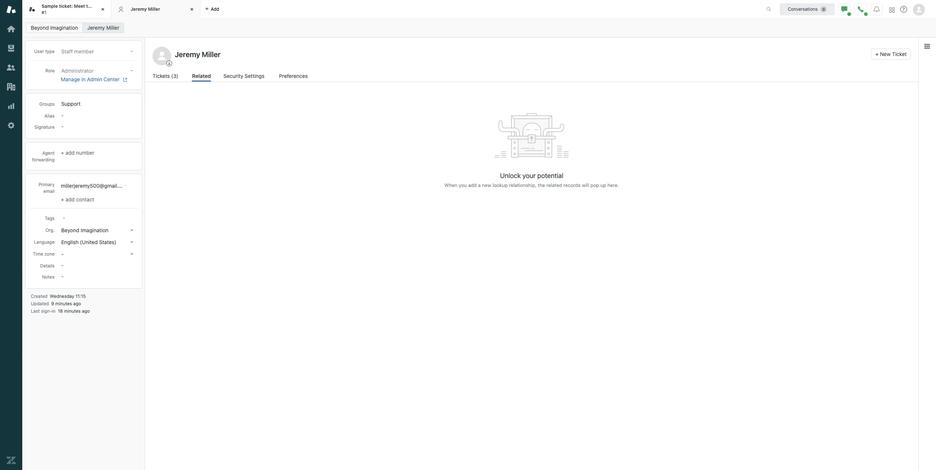 Task type: locate. For each thing, give the bounding box(es) containing it.
english
[[61, 239, 79, 245]]

+
[[875, 51, 879, 57], [61, 150, 64, 156], [61, 196, 64, 203]]

arrow down image down - field
[[130, 230, 133, 231]]

None text field
[[173, 49, 868, 60]]

imagination up the english (united states) button
[[81, 227, 108, 233]]

1 vertical spatial jeremy miller
[[87, 24, 119, 31]]

created wednesday 11:15 updated 9 minutes ago last sign-in 18 minutes ago
[[31, 294, 90, 314]]

tickets
[[153, 73, 170, 79]]

beyond
[[31, 24, 49, 31], [61, 227, 79, 233]]

records
[[563, 182, 581, 188]]

2 vertical spatial +
[[61, 196, 64, 203]]

the right "meet" at the top left of page
[[86, 3, 93, 9]]

org.
[[45, 228, 55, 233]]

imagination
[[50, 24, 78, 31], [81, 227, 108, 233]]

jeremy miller link
[[82, 23, 124, 33]]

the inside the unlock your potential when you add a new lookup relationship, the related records will pop up here.
[[538, 182, 545, 188]]

close image
[[99, 6, 107, 13], [188, 6, 196, 13]]

1 close image from the left
[[99, 6, 107, 13]]

imagination inside secondary element
[[50, 24, 78, 31]]

in
[[81, 76, 86, 82], [52, 308, 56, 314]]

-
[[61, 251, 64, 257]]

2 close image from the left
[[188, 6, 196, 13]]

tab
[[22, 0, 111, 19]]

close image left add popup button
[[188, 6, 196, 13]]

sample
[[42, 3, 58, 9]]

groups
[[39, 101, 55, 107]]

notifications image
[[874, 6, 880, 12]]

zone
[[44, 251, 55, 257]]

1 horizontal spatial the
[[538, 182, 545, 188]]

1 vertical spatial +
[[61, 150, 64, 156]]

0 horizontal spatial ago
[[73, 301, 81, 307]]

when
[[444, 182, 457, 188]]

imagination down sample ticket: meet the ticket #1
[[50, 24, 78, 31]]

the
[[86, 3, 93, 9], [538, 182, 545, 188]]

1 vertical spatial beyond imagination
[[61, 227, 108, 233]]

arrow down image right states)
[[130, 242, 133, 243]]

1 horizontal spatial imagination
[[81, 227, 108, 233]]

unlock your potential when you add a new lookup relationship, the related records will pop up here.
[[444, 172, 619, 188]]

potential
[[537, 172, 563, 180]]

minutes right 18
[[64, 308, 81, 314]]

0 horizontal spatial the
[[86, 3, 93, 9]]

settings
[[245, 73, 264, 79]]

conversations
[[788, 6, 818, 12]]

beyond imagination inside button
[[61, 227, 108, 233]]

arrow down image inside "administrator" button
[[130, 70, 133, 72]]

3 arrow down image from the top
[[130, 242, 133, 243]]

arrow down image inside - button
[[130, 253, 133, 255]]

1 vertical spatial miller
[[106, 24, 119, 31]]

beyond imagination inside secondary element
[[31, 24, 78, 31]]

zendesk image
[[6, 456, 16, 465]]

role
[[45, 68, 55, 73]]

1 horizontal spatial jeremy miller
[[131, 6, 160, 12]]

1 vertical spatial the
[[538, 182, 545, 188]]

+ for + add contact
[[61, 196, 64, 203]]

0 vertical spatial beyond imagination
[[31, 24, 78, 31]]

arrow down image for administrator
[[130, 70, 133, 72]]

jeremy inside tab
[[131, 6, 147, 12]]

new
[[880, 51, 891, 57]]

0 vertical spatial in
[[81, 76, 86, 82]]

1 arrow down image from the top
[[130, 70, 133, 72]]

beyond inside secondary element
[[31, 24, 49, 31]]

beyond imagination
[[31, 24, 78, 31], [61, 227, 108, 233]]

0 vertical spatial +
[[875, 51, 879, 57]]

center
[[103, 76, 120, 82]]

in inside created wednesday 11:15 updated 9 minutes ago last sign-in 18 minutes ago
[[52, 308, 56, 314]]

beyond imagination up english (united states)
[[61, 227, 108, 233]]

close image up jeremy miller link
[[99, 6, 107, 13]]

security
[[223, 73, 243, 79]]

tags
[[45, 216, 55, 221]]

manage in admin center
[[61, 76, 120, 82]]

support
[[61, 101, 81, 107]]

ticket
[[892, 51, 907, 57]]

miller inside tab
[[148, 6, 160, 12]]

add inside the unlock your potential when you add a new lookup relationship, the related records will pop up here.
[[468, 182, 477, 188]]

+ left new
[[875, 51, 879, 57]]

ago
[[73, 301, 81, 307], [82, 308, 90, 314]]

1 horizontal spatial close image
[[188, 6, 196, 13]]

beyond imagination down #1
[[31, 24, 78, 31]]

number
[[76, 150, 94, 156]]

tabs tab list
[[22, 0, 759, 19]]

0 horizontal spatial miller
[[106, 24, 119, 31]]

the left related
[[538, 182, 545, 188]]

add
[[211, 6, 219, 12], [65, 150, 75, 156], [468, 182, 477, 188], [65, 196, 75, 203]]

0 horizontal spatial beyond
[[31, 24, 49, 31]]

arrow down image
[[130, 51, 133, 52]]

0 horizontal spatial close image
[[99, 6, 107, 13]]

unlock
[[500, 172, 521, 180]]

1 vertical spatial jeremy
[[87, 24, 105, 31]]

arrow down image inside beyond imagination button
[[130, 230, 133, 231]]

states)
[[99, 239, 116, 245]]

organizations image
[[6, 82, 16, 92]]

0 vertical spatial beyond
[[31, 24, 49, 31]]

agent forwarding
[[32, 150, 55, 163]]

0 vertical spatial jeremy
[[131, 6, 147, 12]]

close image inside tab
[[99, 6, 107, 13]]

arrow down image inside the english (united states) button
[[130, 242, 133, 243]]

reporting image
[[6, 101, 16, 111]]

primary email
[[38, 182, 55, 194]]

0 vertical spatial minutes
[[55, 301, 72, 307]]

arrow down image down arrow down icon
[[130, 70, 133, 72]]

minutes down the wednesday
[[55, 301, 72, 307]]

beyond up english
[[61, 227, 79, 233]]

arrow down image for english (united states)
[[130, 242, 133, 243]]

alias
[[45, 113, 55, 119]]

0 vertical spatial miller
[[148, 6, 160, 12]]

0 horizontal spatial in
[[52, 308, 56, 314]]

close image for tab containing sample ticket: meet the ticket
[[99, 6, 107, 13]]

(3)
[[171, 73, 178, 79]]

4 arrow down image from the top
[[130, 253, 133, 255]]

0 horizontal spatial jeremy miller
[[87, 24, 119, 31]]

security settings
[[223, 73, 264, 79]]

+ inside button
[[875, 51, 879, 57]]

0 vertical spatial jeremy miller
[[131, 6, 160, 12]]

miller
[[148, 6, 160, 12], [106, 24, 119, 31]]

- field
[[60, 214, 136, 222]]

18
[[58, 308, 63, 314]]

arrow down image
[[130, 70, 133, 72], [130, 230, 133, 231], [130, 242, 133, 243], [130, 253, 133, 255]]

forwarding
[[32, 157, 55, 163]]

jeremy miller inside secondary element
[[87, 24, 119, 31]]

#1
[[42, 9, 46, 15]]

in down administrator
[[81, 76, 86, 82]]

zendesk support image
[[6, 5, 16, 14]]

1 vertical spatial beyond
[[61, 227, 79, 233]]

time
[[33, 251, 43, 257]]

updated
[[31, 301, 49, 307]]

0 vertical spatial imagination
[[50, 24, 78, 31]]

in left 18
[[52, 308, 56, 314]]

+ left contact
[[61, 196, 64, 203]]

jeremy
[[131, 6, 147, 12], [87, 24, 105, 31]]

1 vertical spatial ago
[[82, 308, 90, 314]]

main element
[[0, 0, 22, 470]]

11:15
[[75, 294, 86, 299]]

1 vertical spatial imagination
[[81, 227, 108, 233]]

minutes
[[55, 301, 72, 307], [64, 308, 81, 314]]

0 horizontal spatial jeremy
[[87, 24, 105, 31]]

1 horizontal spatial jeremy
[[131, 6, 147, 12]]

beyond inside button
[[61, 227, 79, 233]]

0 horizontal spatial imagination
[[50, 24, 78, 31]]

member
[[74, 48, 94, 55]]

1 horizontal spatial beyond
[[61, 227, 79, 233]]

2 arrow down image from the top
[[130, 230, 133, 231]]

signature
[[34, 124, 55, 130]]

0 vertical spatial the
[[86, 3, 93, 9]]

pop
[[590, 182, 599, 188]]

will
[[582, 182, 589, 188]]

1 vertical spatial in
[[52, 308, 56, 314]]

1 horizontal spatial miller
[[148, 6, 160, 12]]

beyond down #1
[[31, 24, 49, 31]]

+ right agent
[[61, 150, 64, 156]]

security settings link
[[223, 72, 267, 82]]

new
[[482, 182, 491, 188]]

conversations button
[[780, 3, 835, 15]]

close image inside the "jeremy miller" tab
[[188, 6, 196, 13]]

arrow down image for beyond imagination
[[130, 230, 133, 231]]

views image
[[6, 43, 16, 53]]

arrow down image down the english (united states) button
[[130, 253, 133, 255]]

add inside popup button
[[211, 6, 219, 12]]

related link
[[192, 72, 211, 82]]



Task type: vqa. For each thing, say whether or not it's contained in the screenshot.
Close image in the jeremy miller tab
yes



Task type: describe. For each thing, give the bounding box(es) containing it.
9
[[51, 301, 54, 307]]

the inside sample ticket: meet the ticket #1
[[86, 3, 93, 9]]

language
[[34, 239, 55, 245]]

+ add contact
[[61, 196, 94, 203]]

staff member button
[[59, 46, 136, 57]]

ticket
[[95, 3, 107, 9]]

your
[[523, 172, 536, 180]]

+ new ticket button
[[871, 49, 911, 60]]

wednesday
[[50, 294, 74, 299]]

button displays agent's chat status as online. image
[[841, 6, 847, 12]]

sign-
[[41, 308, 52, 314]]

+ new ticket
[[875, 51, 907, 57]]

(united
[[80, 239, 98, 245]]

get started image
[[6, 24, 16, 34]]

staff member
[[61, 48, 94, 55]]

english (united states)
[[61, 239, 116, 245]]

admin
[[87, 76, 102, 82]]

admin image
[[6, 121, 16, 130]]

beyond imagination link
[[26, 23, 83, 33]]

tickets (3) link
[[153, 72, 180, 82]]

0 vertical spatial ago
[[73, 301, 81, 307]]

you
[[459, 182, 467, 188]]

related
[[192, 73, 211, 79]]

get help image
[[900, 6, 907, 13]]

contact
[[76, 196, 94, 203]]

preferences link
[[279, 72, 309, 82]]

jeremy inside secondary element
[[87, 24, 105, 31]]

jeremy miller inside tab
[[131, 6, 160, 12]]

agent
[[42, 150, 55, 156]]

administrator button
[[59, 66, 136, 76]]

imagination inside button
[[81, 227, 108, 233]]

1 vertical spatial minutes
[[64, 308, 81, 314]]

meet
[[74, 3, 85, 9]]

related
[[546, 182, 562, 188]]

email
[[43, 189, 55, 194]]

close image for the "jeremy miller" tab
[[188, 6, 196, 13]]

ticket:
[[59, 3, 73, 9]]

tab containing sample ticket: meet the ticket
[[22, 0, 111, 19]]

apps image
[[924, 43, 930, 49]]

english (united states) button
[[59, 237, 136, 248]]

beyond imagination button
[[59, 225, 136, 236]]

administrator
[[61, 68, 94, 74]]

manage
[[61, 76, 80, 82]]

notes
[[42, 274, 55, 280]]

miller inside secondary element
[[106, 24, 119, 31]]

customers image
[[6, 63, 16, 72]]

arrow down image for -
[[130, 253, 133, 255]]

last
[[31, 308, 40, 314]]

jeremy miller tab
[[111, 0, 200, 19]]

details
[[40, 263, 55, 269]]

user
[[34, 49, 44, 54]]

time zone
[[33, 251, 55, 257]]

- button
[[59, 249, 136, 259]]

created
[[31, 294, 47, 299]]

up
[[600, 182, 606, 188]]

1 horizontal spatial ago
[[82, 308, 90, 314]]

1 horizontal spatial in
[[81, 76, 86, 82]]

staff
[[61, 48, 73, 55]]

manage in admin center link
[[61, 76, 133, 83]]

a
[[478, 182, 481, 188]]

+ for + new ticket
[[875, 51, 879, 57]]

user type
[[34, 49, 55, 54]]

zendesk products image
[[889, 7, 895, 12]]

add button
[[200, 0, 224, 18]]

relationship,
[[509, 182, 537, 188]]

type
[[45, 49, 55, 54]]

lookup
[[493, 182, 508, 188]]

+ for + add number
[[61, 150, 64, 156]]

secondary element
[[22, 20, 936, 35]]

+ add number
[[61, 150, 94, 156]]

here.
[[608, 182, 619, 188]]

tickets (3)
[[153, 73, 178, 79]]

millerjeremy500@gmail.com
[[61, 183, 129, 189]]

primary
[[38, 182, 55, 187]]

sample ticket: meet the ticket #1
[[42, 3, 107, 15]]

preferences
[[279, 73, 308, 79]]



